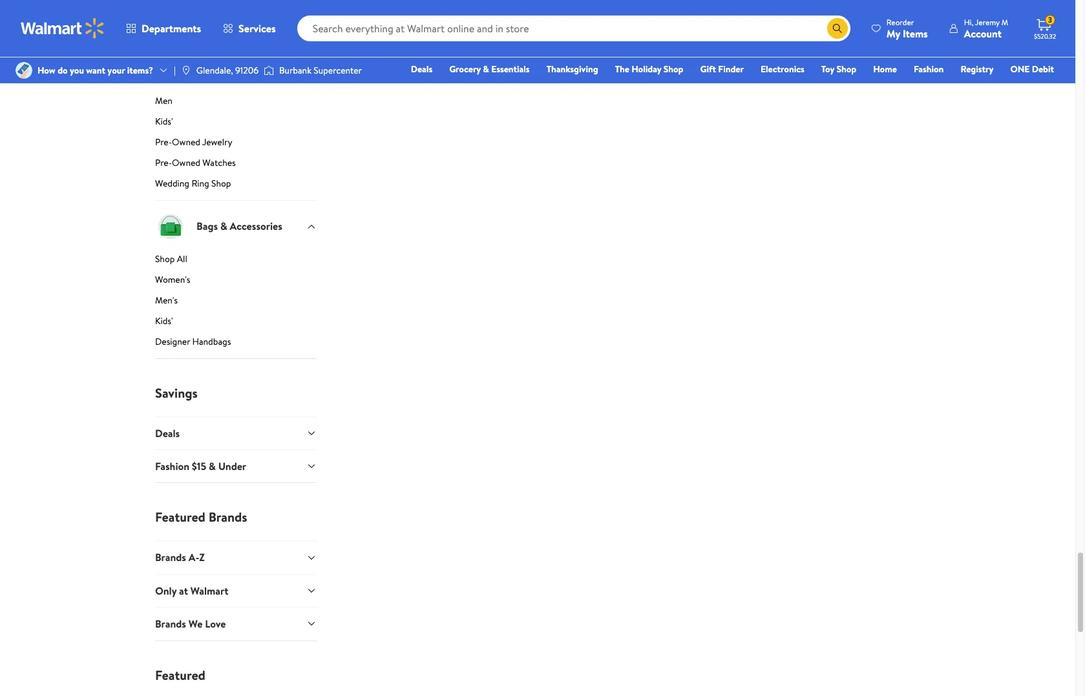 Task type: locate. For each thing, give the bounding box(es) containing it.
gift finder
[[700, 63, 744, 76]]

bags & accessories
[[197, 219, 282, 234]]

2 owned from the top
[[172, 156, 200, 169]]

0 vertical spatial brands
[[209, 509, 247, 526]]

1 featured from the top
[[155, 509, 206, 526]]

thanksgiving
[[547, 63, 598, 76]]

only at walmart
[[155, 584, 229, 598]]

0 vertical spatial watches
[[242, 20, 280, 34]]

0 vertical spatial featured
[[155, 509, 206, 526]]

deals down savings
[[155, 426, 180, 441]]

designer handbags link
[[155, 335, 317, 359]]

1 vertical spatial all
[[177, 252, 187, 265]]

toy
[[822, 63, 835, 76]]

1 vertical spatial featured
[[155, 667, 206, 684]]

1 vertical spatial owned
[[172, 156, 200, 169]]

& right 'grocery'
[[483, 63, 489, 76]]

0 horizontal spatial deals
[[155, 426, 180, 441]]

0 vertical spatial all
[[177, 53, 187, 66]]

& inside jewelry & watches dropdown button
[[233, 20, 240, 34]]

savings
[[155, 384, 198, 402]]

brands left we
[[155, 617, 186, 632]]

1 horizontal spatial  image
[[181, 65, 191, 76]]

 image for how do you want your items?
[[16, 62, 32, 79]]

0 vertical spatial kids'
[[155, 115, 173, 128]]

shop
[[155, 53, 175, 66], [664, 63, 684, 76], [837, 63, 857, 76], [211, 177, 231, 190], [155, 252, 175, 265]]

watches
[[242, 20, 280, 34], [203, 156, 236, 169]]

jewelry up 'pre-owned watches' link
[[202, 135, 232, 148]]

0 vertical spatial owned
[[172, 135, 200, 148]]

1 vertical spatial shop all
[[155, 252, 187, 265]]

shop all link
[[155, 53, 317, 71], [155, 252, 317, 271]]

0 horizontal spatial  image
[[16, 62, 32, 79]]

watches for pre-owned watches
[[203, 156, 236, 169]]

watches up 91206
[[242, 20, 280, 34]]

jeremy
[[975, 16, 1000, 27]]

watches down 'pre-owned jewelry' link
[[203, 156, 236, 169]]

women link
[[155, 73, 317, 92]]

fashion down items
[[914, 63, 944, 76]]

0 vertical spatial deals
[[411, 63, 433, 76]]

0 vertical spatial shop all link
[[155, 53, 317, 71]]

walmart image
[[21, 18, 105, 39]]

& inside bags & accessories dropdown button
[[220, 219, 227, 234]]

toy shop link
[[816, 62, 863, 76]]

handbags
[[192, 335, 231, 348]]

0 vertical spatial kids' link
[[155, 115, 317, 133]]

brands for brands we love
[[155, 617, 186, 632]]

0 vertical spatial fashion
[[914, 63, 944, 76]]

2 featured from the top
[[155, 667, 206, 684]]

deals
[[411, 63, 433, 76], [155, 426, 180, 441]]

1 horizontal spatial fashion
[[914, 63, 944, 76]]

kids' link down men's link
[[155, 315, 317, 333]]

fashion
[[914, 63, 944, 76], [155, 460, 189, 474]]

 image right |
[[181, 65, 191, 76]]

walmart+ link
[[1010, 80, 1060, 94]]

2 shop all from the top
[[155, 252, 187, 265]]

registry
[[961, 63, 994, 76]]

2 kids' from the top
[[155, 315, 173, 327]]

under
[[218, 460, 246, 474]]

 image left how
[[16, 62, 32, 79]]

& inside grocery & essentials link
[[483, 63, 489, 76]]

featured up the brands a-z
[[155, 509, 206, 526]]

electronics
[[761, 63, 805, 76]]

1 pre- from the top
[[155, 135, 172, 148]]

you
[[70, 64, 84, 77]]

owned up pre-owned watches
[[172, 135, 200, 148]]

one debit link
[[1005, 62, 1060, 76]]

women's link
[[155, 273, 317, 291]]

1 vertical spatial kids'
[[155, 315, 173, 327]]

deals left 'grocery'
[[411, 63, 433, 76]]

supercenter
[[314, 64, 362, 77]]

shop all up women's
[[155, 252, 187, 265]]

shop all up women
[[155, 53, 187, 66]]

1 vertical spatial deals
[[155, 426, 180, 441]]

fashion for fashion $15 & under
[[155, 460, 189, 474]]

shop all link for accessories
[[155, 252, 317, 271]]

pre- for pre-owned jewelry
[[155, 135, 172, 148]]

fashion inside 'dropdown button'
[[155, 460, 189, 474]]

owned up wedding ring shop
[[172, 156, 200, 169]]

$520.32
[[1034, 32, 1056, 41]]

1 vertical spatial watches
[[203, 156, 236, 169]]

 image for glendale, 91206
[[181, 65, 191, 76]]

all right |
[[177, 53, 187, 66]]

pre-owned jewelry link
[[155, 135, 317, 154]]

2 shop all link from the top
[[155, 252, 317, 271]]

2 vertical spatial brands
[[155, 617, 186, 632]]

watches inside dropdown button
[[242, 20, 280, 34]]

featured
[[155, 509, 206, 526], [155, 667, 206, 684]]

burbank
[[279, 64, 312, 77]]

1 horizontal spatial watches
[[242, 20, 280, 34]]

0 vertical spatial shop all
[[155, 53, 187, 66]]

1 vertical spatial fashion
[[155, 460, 189, 474]]

wedding
[[155, 177, 189, 190]]

pre-
[[155, 135, 172, 148], [155, 156, 172, 169]]

1 vertical spatial brands
[[155, 551, 186, 565]]

brands
[[209, 509, 247, 526], [155, 551, 186, 565], [155, 617, 186, 632]]

& for bags
[[220, 219, 227, 234]]

2 pre- from the top
[[155, 156, 172, 169]]

1 vertical spatial kids' link
[[155, 315, 317, 333]]

pre- up pre-owned watches
[[155, 135, 172, 148]]

how
[[37, 64, 55, 77]]

2 all from the top
[[177, 252, 187, 265]]

1 vertical spatial shop all link
[[155, 252, 317, 271]]

fashion left "$15"
[[155, 460, 189, 474]]

1 all from the top
[[177, 53, 187, 66]]

owned
[[172, 135, 200, 148], [172, 156, 200, 169]]

kids' for bags & accessories
[[155, 315, 173, 327]]

men's
[[155, 294, 178, 307]]

shop right holiday
[[664, 63, 684, 76]]

women's
[[155, 273, 190, 286]]

|
[[174, 64, 176, 77]]

fashion for fashion
[[914, 63, 944, 76]]

1 vertical spatial jewelry
[[202, 135, 232, 148]]

glendale, 91206
[[196, 64, 259, 77]]

featured down brands we love in the left of the page
[[155, 667, 206, 684]]

kids' down men
[[155, 115, 173, 128]]

brands a-z
[[155, 551, 205, 565]]

 image
[[16, 62, 32, 79], [181, 65, 191, 76]]

shop all link up women's link on the left top of page
[[155, 252, 317, 271]]

kids' link up 'pre-owned jewelry' link
[[155, 115, 317, 133]]

men's link
[[155, 294, 317, 312]]

registry link
[[955, 62, 1000, 76]]

0 horizontal spatial fashion
[[155, 460, 189, 474]]

 image
[[264, 64, 274, 77]]

1 kids' from the top
[[155, 115, 173, 128]]

gift
[[700, 63, 716, 76]]

brands left a-
[[155, 551, 186, 565]]

& right "$15"
[[209, 460, 216, 474]]

designer handbags
[[155, 335, 231, 348]]

3 $520.32
[[1034, 14, 1056, 41]]

my
[[887, 26, 901, 40]]

shop all
[[155, 53, 187, 66], [155, 252, 187, 265]]

1 vertical spatial pre-
[[155, 156, 172, 169]]

all
[[177, 53, 187, 66], [177, 252, 187, 265]]

departments
[[142, 21, 201, 36]]

shop all link up women link
[[155, 53, 317, 71]]

one
[[1011, 63, 1030, 76]]

2 kids' link from the top
[[155, 315, 317, 333]]

shop up women's
[[155, 252, 175, 265]]

1 shop all from the top
[[155, 53, 187, 66]]

grocery & essentials
[[449, 63, 530, 76]]

kids'
[[155, 115, 173, 128], [155, 315, 173, 327]]

1 shop all link from the top
[[155, 53, 317, 71]]

brands up brands a-z dropdown button
[[209, 509, 247, 526]]

we
[[189, 617, 203, 632]]

fashion $15 & under button
[[155, 450, 317, 483]]

z
[[199, 551, 205, 565]]

0 vertical spatial pre-
[[155, 135, 172, 148]]

brands a-z button
[[155, 541, 317, 575]]

1 owned from the top
[[172, 135, 200, 148]]

shop all for jewelry & watches
[[155, 53, 187, 66]]

kids' down the men's
[[155, 315, 173, 327]]

all up women's
[[177, 252, 187, 265]]

0 horizontal spatial watches
[[203, 156, 236, 169]]

& up the glendale, 91206
[[233, 20, 240, 34]]

men
[[155, 94, 172, 107]]

& right bags
[[220, 219, 227, 234]]

jewelry up glendale,
[[197, 20, 230, 34]]

1 kids' link from the top
[[155, 115, 317, 133]]

want
[[86, 64, 105, 77]]

shop up women
[[155, 53, 175, 66]]

burbank supercenter
[[279, 64, 362, 77]]

0 vertical spatial jewelry
[[197, 20, 230, 34]]

pre- up wedding
[[155, 156, 172, 169]]



Task type: describe. For each thing, give the bounding box(es) containing it.
bags & accessories button
[[155, 200, 317, 252]]

men link
[[155, 94, 317, 112]]

walmart
[[191, 584, 229, 598]]

& for grocery
[[483, 63, 489, 76]]

jewelry inside 'pre-owned jewelry' link
[[202, 135, 232, 148]]

wedding ring shop
[[155, 177, 231, 190]]

account
[[964, 26, 1002, 40]]

owned for jewelry
[[172, 135, 200, 148]]

brands we love button
[[155, 608, 317, 641]]

services button
[[212, 13, 287, 44]]

Walmart Site-Wide search field
[[297, 16, 851, 41]]

kids' link for watches
[[155, 115, 317, 133]]

watches for jewelry & watches
[[242, 20, 280, 34]]

a-
[[189, 551, 199, 565]]

toy shop
[[822, 63, 857, 76]]

wedding ring shop link
[[155, 177, 317, 200]]

glendale,
[[196, 64, 233, 77]]

accessories
[[230, 219, 282, 234]]

reorder my items
[[887, 16, 928, 40]]

gift finder link
[[695, 62, 750, 76]]

thanksgiving link
[[541, 62, 604, 76]]

home
[[874, 63, 897, 76]]

pre-owned watches
[[155, 156, 236, 169]]

the
[[615, 63, 630, 76]]

shop right toy
[[837, 63, 857, 76]]

home link
[[868, 62, 903, 76]]

finder
[[718, 63, 744, 76]]

shop all link for watches
[[155, 53, 317, 71]]

brands for brands a-z
[[155, 551, 186, 565]]

featured brands
[[155, 509, 247, 526]]

kids' link for accessories
[[155, 315, 317, 333]]

deals button
[[155, 417, 317, 450]]

bags
[[197, 219, 218, 234]]

only
[[155, 584, 177, 598]]

walmart+
[[1016, 81, 1054, 94]]

love
[[205, 617, 226, 632]]

do
[[58, 64, 68, 77]]

91206
[[235, 64, 259, 77]]

all for jewelry & watches
[[177, 53, 187, 66]]

$15
[[192, 460, 206, 474]]

deals inside dropdown button
[[155, 426, 180, 441]]

services
[[239, 21, 276, 36]]

at
[[179, 584, 188, 598]]

owned for watches
[[172, 156, 200, 169]]

debit
[[1032, 63, 1054, 76]]

shop all for bags & accessories
[[155, 252, 187, 265]]

only at walmart button
[[155, 575, 317, 608]]

departments button
[[115, 13, 212, 44]]

jewelry inside jewelry & watches dropdown button
[[197, 20, 230, 34]]

fashion link
[[908, 62, 950, 76]]

shop inside "link"
[[664, 63, 684, 76]]

jewelry & watches button
[[155, 0, 317, 53]]

pre-owned jewelry
[[155, 135, 232, 148]]

hi,
[[964, 16, 974, 27]]

kids' for jewelry & watches
[[155, 115, 173, 128]]

grocery & essentials link
[[444, 62, 536, 76]]

electronics link
[[755, 62, 811, 76]]

& for jewelry
[[233, 20, 240, 34]]

your
[[108, 64, 125, 77]]

grocery
[[449, 63, 481, 76]]

holiday
[[632, 63, 662, 76]]

all for bags & accessories
[[177, 252, 187, 265]]

deals link
[[405, 62, 438, 76]]

designer
[[155, 335, 190, 348]]

fashion $15 & under
[[155, 460, 246, 474]]

featured for featured
[[155, 667, 206, 684]]

3
[[1049, 14, 1053, 25]]

how do you want your items?
[[37, 64, 153, 77]]

ring
[[192, 177, 209, 190]]

jewelry & watches
[[197, 20, 280, 34]]

reorder
[[887, 16, 914, 27]]

items?
[[127, 64, 153, 77]]

hi, jeremy m account
[[964, 16, 1009, 40]]

shop right ring
[[211, 177, 231, 190]]

items
[[903, 26, 928, 40]]

1 horizontal spatial deals
[[411, 63, 433, 76]]

search icon image
[[833, 23, 843, 34]]

Search search field
[[297, 16, 851, 41]]

featured for featured brands
[[155, 509, 206, 526]]

& inside fashion $15 & under 'dropdown button'
[[209, 460, 216, 474]]

the holiday shop link
[[609, 62, 690, 76]]

brands we love
[[155, 617, 226, 632]]

pre- for pre-owned watches
[[155, 156, 172, 169]]

the holiday shop
[[615, 63, 684, 76]]

m
[[1002, 16, 1009, 27]]

one debit walmart+
[[1011, 63, 1054, 94]]



Task type: vqa. For each thing, say whether or not it's contained in the screenshot.
the | 92071
no



